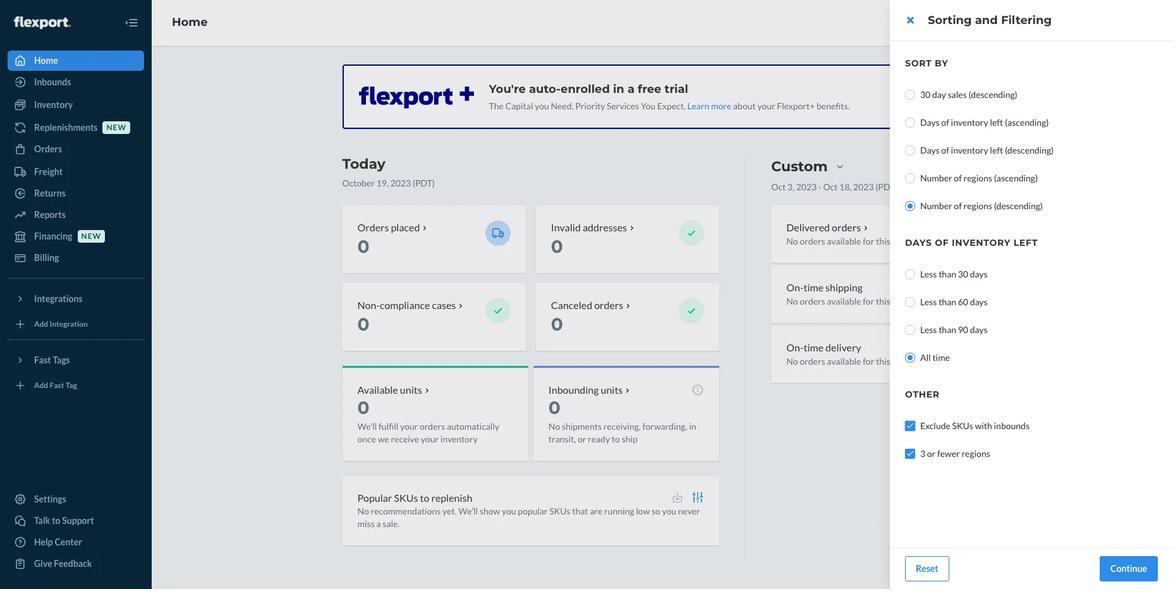 Task type: locate. For each thing, give the bounding box(es) containing it.
days down days of inventory left in the top right of the page
[[970, 269, 988, 279]]

1 horizontal spatial 30
[[958, 269, 969, 279]]

inventory down number of regions (descending)
[[952, 237, 1011, 248]]

3 less from the top
[[920, 324, 937, 335]]

number of regions (ascending)
[[920, 173, 1038, 183]]

of
[[942, 117, 949, 128], [942, 145, 949, 156], [954, 173, 962, 183], [954, 200, 962, 211], [935, 237, 949, 248]]

less than 30 days
[[920, 269, 988, 279]]

of for days of inventory left (descending)
[[942, 145, 949, 156]]

than for 30
[[939, 269, 957, 279]]

continue
[[1111, 563, 1147, 574]]

1 vertical spatial regions
[[964, 200, 993, 211]]

than for 90
[[939, 324, 957, 335]]

by
[[935, 58, 949, 69]]

2 vertical spatial inventory
[[952, 237, 1011, 248]]

than left 90
[[939, 324, 957, 335]]

left for days of inventory left (ascending)
[[990, 117, 1003, 128]]

1 vertical spatial inventory
[[951, 145, 989, 156]]

left up "days of inventory left (descending)"
[[990, 117, 1003, 128]]

exclude
[[920, 420, 951, 431]]

of up number of regions (ascending)
[[942, 145, 949, 156]]

0 vertical spatial (descending)
[[969, 89, 1018, 100]]

of down number of regions (ascending)
[[954, 200, 962, 211]]

2 less from the top
[[920, 297, 937, 307]]

regions for (ascending)
[[964, 173, 993, 183]]

(descending) down number of regions (ascending)
[[994, 200, 1043, 211]]

inventory up number of regions (ascending)
[[951, 145, 989, 156]]

left for days of inventory left (descending)
[[990, 145, 1003, 156]]

(ascending) up "days of inventory left (descending)"
[[1005, 117, 1049, 128]]

of for days of inventory left
[[935, 237, 949, 248]]

0 vertical spatial regions
[[964, 173, 993, 183]]

left down days of inventory left (ascending)
[[990, 145, 1003, 156]]

of for days of inventory left (ascending)
[[942, 117, 949, 128]]

less than 90 days
[[920, 324, 988, 335]]

days for less than 30 days
[[970, 269, 988, 279]]

filtering
[[1001, 13, 1052, 27]]

None checkbox
[[905, 449, 915, 459]]

of up number of regions (descending)
[[954, 173, 962, 183]]

1 vertical spatial left
[[990, 145, 1003, 156]]

0 vertical spatial than
[[939, 269, 957, 279]]

2 vertical spatial less
[[920, 324, 937, 335]]

3
[[920, 448, 926, 459]]

and
[[975, 13, 998, 27]]

(ascending)
[[1005, 117, 1049, 128], [994, 173, 1038, 183]]

0 vertical spatial days
[[920, 117, 940, 128]]

sort by
[[905, 58, 949, 69]]

0 vertical spatial inventory
[[951, 117, 989, 128]]

3 than from the top
[[939, 324, 957, 335]]

2 number from the top
[[920, 200, 953, 211]]

less up all
[[920, 324, 937, 335]]

1 vertical spatial (ascending)
[[994, 173, 1038, 183]]

inventory down 30 day sales (descending)
[[951, 117, 989, 128]]

than left 60
[[939, 297, 957, 307]]

inbounds
[[994, 420, 1030, 431]]

less left 60
[[920, 297, 937, 307]]

less for less than 90 days
[[920, 324, 937, 335]]

than for 60
[[939, 297, 957, 307]]

90
[[958, 324, 969, 335]]

inventory for days of inventory left
[[952, 237, 1011, 248]]

fewer
[[938, 448, 960, 459]]

days right 90
[[970, 324, 988, 335]]

number up days of inventory left in the top right of the page
[[920, 200, 953, 211]]

inventory for days of inventory left (descending)
[[951, 145, 989, 156]]

regions down number of regions (ascending)
[[964, 200, 993, 211]]

left
[[990, 117, 1003, 128], [990, 145, 1003, 156], [1014, 237, 1038, 248]]

less up less than 60 days at right
[[920, 269, 937, 279]]

0 vertical spatial number
[[920, 173, 953, 183]]

2 days from the top
[[920, 145, 940, 156]]

(descending)
[[969, 89, 1018, 100], [1005, 145, 1054, 156], [994, 200, 1043, 211]]

30
[[920, 89, 931, 100], [958, 269, 969, 279]]

number for number of regions (ascending)
[[920, 173, 953, 183]]

1 days from the top
[[920, 117, 940, 128]]

regions right fewer
[[962, 448, 991, 459]]

than
[[939, 269, 957, 279], [939, 297, 957, 307], [939, 324, 957, 335]]

number for number of regions (descending)
[[920, 200, 953, 211]]

number of regions (descending)
[[920, 200, 1043, 211]]

1 vertical spatial days
[[920, 145, 940, 156]]

day
[[932, 89, 946, 100]]

days right 60
[[970, 297, 988, 307]]

2 vertical spatial than
[[939, 324, 957, 335]]

1 vertical spatial number
[[920, 200, 953, 211]]

days of inventory left (descending)
[[920, 145, 1054, 156]]

regions
[[964, 173, 993, 183], [964, 200, 993, 211], [962, 448, 991, 459]]

None radio
[[905, 90, 915, 100], [905, 118, 915, 128], [905, 145, 915, 156], [905, 269, 915, 279], [905, 90, 915, 100], [905, 118, 915, 128], [905, 145, 915, 156], [905, 269, 915, 279]]

1 vertical spatial less
[[920, 297, 937, 307]]

inventory
[[951, 117, 989, 128], [951, 145, 989, 156], [952, 237, 1011, 248]]

less than 60 days
[[920, 297, 988, 307]]

30 left day at the right of page
[[920, 89, 931, 100]]

(descending) down days of inventory left (ascending)
[[1005, 145, 1054, 156]]

30 day sales (descending)
[[920, 89, 1018, 100]]

days up less than 30 days
[[905, 237, 932, 248]]

of for number of regions (descending)
[[954, 200, 962, 211]]

left down number of regions (descending)
[[1014, 237, 1038, 248]]

None checkbox
[[905, 421, 915, 431]]

1 vertical spatial than
[[939, 297, 957, 307]]

number
[[920, 173, 953, 183], [920, 200, 953, 211]]

days
[[905, 237, 932, 248], [970, 269, 988, 279], [970, 297, 988, 307], [970, 324, 988, 335]]

of up less than 30 days
[[935, 237, 949, 248]]

days
[[920, 117, 940, 128], [920, 145, 940, 156]]

than up less than 60 days at right
[[939, 269, 957, 279]]

0 vertical spatial 30
[[920, 89, 931, 100]]

30 up 60
[[958, 269, 969, 279]]

2 than from the top
[[939, 297, 957, 307]]

None radio
[[905, 173, 915, 183], [905, 201, 915, 211], [905, 297, 915, 307], [905, 325, 915, 335], [905, 353, 915, 363], [905, 173, 915, 183], [905, 201, 915, 211], [905, 297, 915, 307], [905, 325, 915, 335], [905, 353, 915, 363]]

(ascending) down "days of inventory left (descending)"
[[994, 173, 1038, 183]]

1 less from the top
[[920, 269, 937, 279]]

(descending) up days of inventory left (ascending)
[[969, 89, 1018, 100]]

other
[[905, 389, 940, 400]]

number up number of regions (descending)
[[920, 173, 953, 183]]

1 number from the top
[[920, 173, 953, 183]]

sorting and filtering
[[928, 13, 1052, 27]]

less for less than 60 days
[[920, 297, 937, 307]]

days for days of inventory left (ascending)
[[920, 117, 940, 128]]

regions up number of regions (descending)
[[964, 173, 993, 183]]

reset button
[[905, 556, 949, 582]]

0 vertical spatial less
[[920, 269, 937, 279]]

of down day at the right of page
[[942, 117, 949, 128]]

0 vertical spatial left
[[990, 117, 1003, 128]]

2 vertical spatial left
[[1014, 237, 1038, 248]]

inventory for days of inventory left (ascending)
[[951, 117, 989, 128]]

2 vertical spatial (descending)
[[994, 200, 1043, 211]]

close image
[[907, 15, 914, 25]]

less
[[920, 269, 937, 279], [920, 297, 937, 307], [920, 324, 937, 335]]

time
[[933, 352, 950, 363]]

0 vertical spatial (ascending)
[[1005, 117, 1049, 128]]

1 vertical spatial (descending)
[[1005, 145, 1054, 156]]

(descending) for 30 day sales (descending)
[[969, 89, 1018, 100]]

left for days of inventory left
[[1014, 237, 1038, 248]]

exclude skus with inbounds
[[920, 420, 1030, 431]]

1 than from the top
[[939, 269, 957, 279]]

days of inventory left (ascending)
[[920, 117, 1049, 128]]



Task type: vqa. For each thing, say whether or not it's contained in the screenshot.
Continue
yes



Task type: describe. For each thing, give the bounding box(es) containing it.
60
[[958, 297, 969, 307]]

all
[[920, 352, 931, 363]]

skus
[[952, 420, 973, 431]]

sorting
[[928, 13, 972, 27]]

days of inventory left
[[905, 237, 1038, 248]]

less for less than 30 days
[[920, 269, 937, 279]]

1 vertical spatial 30
[[958, 269, 969, 279]]

days for days of inventory left (descending)
[[920, 145, 940, 156]]

or
[[927, 448, 936, 459]]

0 horizontal spatial 30
[[920, 89, 931, 100]]

days for less than 90 days
[[970, 324, 988, 335]]

2 vertical spatial regions
[[962, 448, 991, 459]]

regions for (descending)
[[964, 200, 993, 211]]

days for less than 60 days
[[970, 297, 988, 307]]

with
[[975, 420, 992, 431]]

3 or fewer regions
[[920, 448, 991, 459]]

all time
[[920, 352, 950, 363]]

reset
[[916, 563, 939, 574]]

(descending) for number of regions (descending)
[[994, 200, 1043, 211]]

sort
[[905, 58, 932, 69]]

continue button
[[1100, 556, 1158, 582]]

of for number of regions (ascending)
[[954, 173, 962, 183]]

sales
[[948, 89, 967, 100]]



